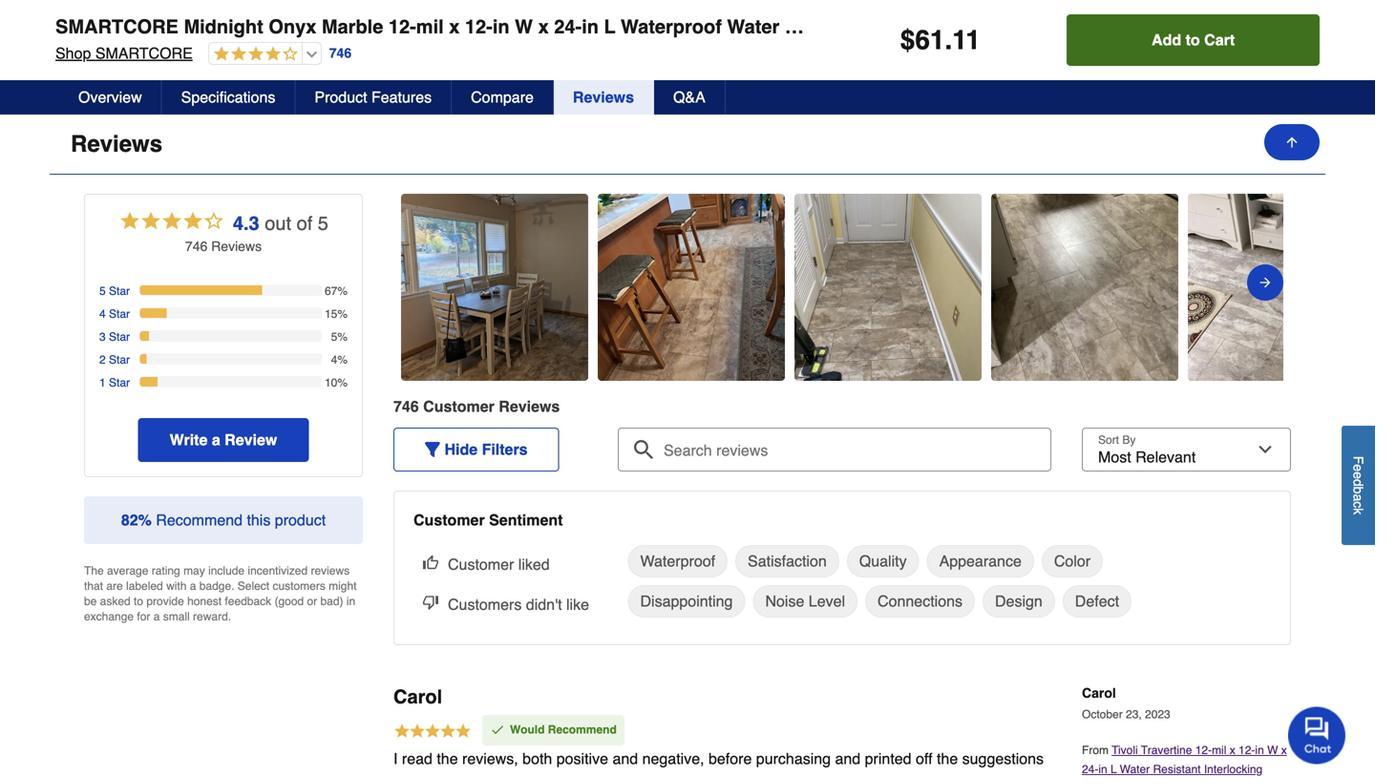 Task type: describe. For each thing, give the bounding box(es) containing it.
for
[[137, 611, 150, 624]]

product
[[315, 88, 367, 106]]

$ 61 . 11
[[901, 25, 981, 55]]

thumb down image
[[423, 595, 438, 611]]

Search reviews text field
[[626, 428, 1044, 461]]

overview button
[[59, 80, 162, 115]]

honest
[[187, 595, 222, 609]]

q&a button
[[654, 80, 726, 115]]

1 vertical spatial 4.3 stars image
[[119, 209, 225, 237]]

carol october 23, 2023
[[1082, 686, 1171, 722]]

$
[[901, 25, 915, 55]]

bad)
[[320, 595, 343, 609]]

average
[[107, 565, 148, 578]]

mil inside tivoli travertine 12-mil x 12-in w x 24-in l water resistant interlockin
[[1212, 744, 1227, 758]]

customers didn't like
[[448, 596, 589, 614]]

(15.71-
[[1229, 16, 1290, 38]]

a inside "button"
[[1351, 494, 1366, 502]]

23,
[[1126, 708, 1142, 722]]

review for 746 customer review s
[[499, 398, 552, 416]]

customers
[[448, 596, 522, 614]]

negative,
[[642, 750, 705, 768]]

water inside tivoli travertine 12-mil x 12-in w x 24-in l water resistant interlockin
[[1120, 763, 1150, 777]]

67%
[[325, 285, 348, 298]]

defect
[[1075, 593, 1120, 611]]

746 for 746
[[329, 46, 352, 61]]

i
[[394, 750, 398, 768]]

the
[[84, 565, 104, 578]]

features
[[372, 88, 432, 106]]

travertine
[[1141, 744, 1193, 758]]

write a review button
[[138, 419, 309, 462]]

.
[[945, 25, 953, 55]]

chat invite button image
[[1289, 706, 1347, 765]]

f
[[1351, 456, 1366, 464]]

appearance
[[940, 553, 1022, 570]]

noise level button
[[753, 586, 858, 618]]

badge.
[[199, 580, 234, 593]]

k
[[1351, 508, 1366, 515]]

marble
[[322, 16, 383, 38]]

shop smartcore
[[55, 44, 193, 62]]

0 vertical spatial customer
[[423, 398, 495, 416]]

l inside tivoli travertine 12-mil x 12-in w x 24-in l water resistant interlockin
[[1111, 763, 1117, 777]]

tivoli travertine 12-mil x 12-in w x 24-in l water resistant interlockin
[[1082, 744, 1287, 777]]

onyx
[[269, 16, 316, 38]]

add to cart
[[1152, 31, 1235, 49]]

asked
[[100, 595, 131, 609]]

vinyl
[[1059, 16, 1104, 38]]

1 e from the top
[[1351, 464, 1366, 472]]

small
[[163, 611, 190, 624]]

luxury
[[990, 16, 1054, 38]]

filter image
[[425, 442, 440, 458]]

filters
[[482, 441, 528, 459]]

hide filters
[[445, 441, 528, 459]]

746 inside 4.3 out of 5 746 review s
[[185, 239, 208, 254]]

be
[[84, 595, 97, 609]]

specifications button
[[162, 80, 296, 115]]

746 for 746 customer review s
[[394, 398, 419, 416]]

satisfaction
[[748, 553, 827, 570]]

0 vertical spatial resistant
[[785, 16, 871, 38]]

0 vertical spatial smartcore
[[55, 16, 179, 38]]

color
[[1054, 553, 1091, 570]]

0 vertical spatial w
[[515, 16, 533, 38]]

design
[[995, 593, 1043, 611]]

4%
[[331, 354, 348, 367]]

2 star
[[99, 354, 130, 367]]

waterproof
[[640, 553, 716, 570]]

star for 3 star
[[109, 331, 130, 344]]

add
[[1152, 31, 1182, 49]]

may
[[183, 565, 205, 578]]

a right for
[[154, 611, 160, 624]]

out
[[265, 213, 291, 235]]

0 vertical spatial 4.3 stars image
[[209, 46, 298, 64]]

connections button
[[865, 586, 975, 618]]

disappointing
[[640, 593, 733, 611]]

noise level
[[766, 593, 845, 611]]

read
[[402, 750, 433, 768]]

f e e d b a c k button
[[1342, 426, 1376, 545]]

exchange
[[84, 611, 134, 624]]

star for 5 star
[[109, 285, 130, 298]]

i read the reviews, both positive and negative, before purchasing and printed off the suggestions
[[394, 750, 1049, 777]]

0 vertical spatial water
[[727, 16, 780, 38]]

flooring
[[1147, 16, 1224, 38]]

1 uploaded image image from the left
[[401, 278, 588, 297]]

61
[[915, 25, 945, 55]]

arrow up image
[[1285, 135, 1300, 150]]

star for 4 star
[[109, 308, 130, 321]]

didn't
[[526, 596, 562, 614]]

thumb up image
[[423, 555, 438, 570]]

satisfaction button
[[736, 546, 839, 578]]

positive
[[557, 750, 608, 768]]

customer sentiment
[[414, 512, 563, 529]]

1 vertical spatial smartcore
[[95, 44, 193, 62]]

15%
[[325, 308, 348, 321]]

0 vertical spatial l
[[604, 16, 616, 38]]

0 horizontal spatial 5
[[99, 285, 106, 298]]

sentiment
[[489, 512, 563, 529]]

resistant inside tivoli travertine 12-mil x 12-in w x 24-in l water resistant interlockin
[[1153, 763, 1201, 777]]

3 uploaded image image from the left
[[795, 278, 982, 297]]

before
[[709, 750, 752, 768]]

chevron up image
[[1286, 135, 1305, 154]]

2 the from the left
[[937, 750, 958, 768]]

chevron down image
[[1286, 59, 1305, 78]]

a down 'may'
[[190, 580, 196, 593]]

purchasing
[[756, 750, 831, 768]]

2
[[99, 354, 106, 367]]

customer for customer sentiment
[[414, 512, 485, 529]]

in inside the average rating may include incentivized reviews that are labeled with a badge. select customers might be asked to provide honest feedback (good or bad) in exchange for a small reward.
[[347, 595, 356, 609]]

5 uploaded image image from the left
[[1188, 278, 1376, 297]]

5 star
[[99, 285, 130, 298]]

with
[[166, 580, 187, 593]]

printed
[[865, 750, 912, 768]]

shop
[[55, 44, 91, 62]]



Task type: vqa. For each thing, say whether or not it's contained in the screenshot.
Solar
no



Task type: locate. For each thing, give the bounding box(es) containing it.
0 horizontal spatial to
[[134, 595, 143, 609]]

mil right travertine
[[1212, 744, 1227, 758]]

0 vertical spatial 5
[[318, 213, 329, 235]]

746 customer review s
[[394, 398, 560, 416]]

%
[[138, 512, 152, 529]]

reviews button down q&a button
[[50, 115, 1326, 175]]

1 horizontal spatial 5
[[318, 213, 329, 235]]

12-
[[389, 16, 416, 38], [465, 16, 493, 38], [1196, 744, 1212, 758], [1239, 744, 1256, 758]]

1 vertical spatial water
[[1120, 763, 1150, 777]]

1 star
[[99, 377, 130, 390]]

product
[[275, 512, 326, 529]]

the right 'off' at the right bottom of page
[[937, 750, 958, 768]]

product features
[[315, 88, 432, 106]]

0 horizontal spatial and
[[613, 750, 638, 768]]

might
[[329, 580, 357, 593]]

a
[[212, 431, 220, 449], [1351, 494, 1366, 502], [190, 580, 196, 593], [154, 611, 160, 624]]

this
[[247, 512, 271, 529]]

from
[[1082, 744, 1112, 758]]

1 horizontal spatial the
[[937, 750, 958, 768]]

star right 4
[[109, 308, 130, 321]]

2 uploaded image image from the left
[[598, 278, 785, 297]]

connections
[[878, 593, 963, 611]]

review right write
[[225, 431, 277, 449]]

5 inside 4.3 out of 5 746 review s
[[318, 213, 329, 235]]

midnight
[[184, 16, 263, 38]]

carol up 5 stars image
[[394, 686, 442, 708]]

quality button
[[847, 546, 919, 578]]

2 vertical spatial customer
[[448, 556, 514, 574]]

waterproof
[[621, 16, 722, 38]]

water
[[727, 16, 780, 38], [1120, 763, 1150, 777]]

write
[[170, 431, 208, 449]]

resistant
[[785, 16, 871, 38], [1153, 763, 1201, 777]]

smartcore up shop smartcore
[[55, 16, 179, 38]]

24- inside tivoli travertine 12-mil x 12-in w x 24-in l water resistant interlockin
[[1082, 763, 1099, 777]]

uploaded image image
[[401, 278, 588, 297], [598, 278, 785, 297], [795, 278, 982, 297], [992, 278, 1179, 297], [1188, 278, 1376, 297]]

2 vertical spatial review
[[225, 431, 277, 449]]

and right positive
[[613, 750, 638, 768]]

of
[[297, 213, 313, 235]]

0 vertical spatial review
[[211, 239, 255, 254]]

product features button
[[296, 80, 452, 115]]

4 star from the top
[[109, 354, 130, 367]]

1 horizontal spatial reviews
[[573, 88, 634, 106]]

customer for customer liked
[[448, 556, 514, 574]]

review down 4.3
[[211, 239, 255, 254]]

3
[[99, 331, 106, 344]]

1 vertical spatial l
[[1111, 763, 1117, 777]]

recommend up positive
[[548, 724, 617, 737]]

waterproof button
[[628, 546, 728, 578]]

reviews left the q&a
[[573, 88, 634, 106]]

5 right of
[[318, 213, 329, 235]]

a up k
[[1351, 494, 1366, 502]]

review up filters
[[499, 398, 552, 416]]

0 horizontal spatial resistant
[[785, 16, 871, 38]]

1 horizontal spatial 24-
[[1082, 763, 1099, 777]]

0 horizontal spatial cart
[[1205, 31, 1235, 49]]

0 vertical spatial compare
[[71, 56, 170, 82]]

82
[[121, 512, 138, 529]]

1 horizontal spatial cart
[[1341, 16, 1376, 38]]

s inside 4.3 out of 5 746 review s
[[255, 239, 262, 254]]

would recommend
[[510, 724, 617, 737]]

1 vertical spatial compare
[[471, 88, 534, 106]]

specifications
[[181, 88, 275, 106]]

1 vertical spatial w
[[1268, 744, 1278, 758]]

1 horizontal spatial water
[[1120, 763, 1150, 777]]

defect button
[[1063, 586, 1132, 618]]

1 and from the left
[[613, 750, 638, 768]]

1 horizontal spatial mil
[[1212, 744, 1227, 758]]

1 horizontal spatial s
[[552, 398, 560, 416]]

0 vertical spatial mil
[[416, 16, 444, 38]]

4.3
[[233, 213, 259, 235]]

1 horizontal spatial l
[[1111, 763, 1117, 777]]

0 vertical spatial 24-
[[554, 16, 582, 38]]

1 horizontal spatial and
[[835, 750, 861, 768]]

carol for carol
[[394, 686, 442, 708]]

the average rating may include incentivized reviews that are labeled with a badge. select customers might be asked to provide honest feedback (good or bad) in exchange for a small reward.
[[84, 565, 357, 624]]

3 star from the top
[[109, 331, 130, 344]]

hide filters button
[[394, 428, 559, 472]]

reward.
[[193, 611, 231, 624]]

e up b
[[1351, 472, 1366, 479]]

1 vertical spatial recommend
[[548, 724, 617, 737]]

c
[[1351, 502, 1366, 508]]

star right "2"
[[109, 354, 130, 367]]

review
[[211, 239, 255, 254], [499, 398, 552, 416], [225, 431, 277, 449]]

to right add on the top right of the page
[[1186, 31, 1200, 49]]

b
[[1351, 487, 1366, 494]]

0 horizontal spatial compare
[[71, 56, 170, 82]]

the
[[437, 750, 458, 768], [937, 750, 958, 768]]

0 vertical spatial reviews
[[573, 88, 634, 106]]

1 horizontal spatial 746
[[329, 46, 352, 61]]

0 vertical spatial recommend
[[156, 512, 243, 529]]

0 horizontal spatial reviews
[[71, 131, 162, 157]]

82 % recommend this product
[[121, 512, 326, 529]]

checkmark image
[[490, 723, 505, 738]]

2 e from the top
[[1351, 472, 1366, 479]]

1 horizontal spatial w
[[1268, 744, 1278, 758]]

1 carol from the left
[[1082, 686, 1116, 701]]

1 vertical spatial customer
[[414, 512, 485, 529]]

to up for
[[134, 595, 143, 609]]

a inside button
[[212, 431, 220, 449]]

disappointing button
[[628, 586, 746, 618]]

smartcore
[[55, 16, 179, 38], [95, 44, 193, 62]]

2 horizontal spatial 746
[[394, 398, 419, 416]]

3 star
[[99, 331, 130, 344]]

f e e d b a c k
[[1351, 456, 1366, 515]]

reviews down overview button
[[71, 131, 162, 157]]

1 horizontal spatial recommend
[[548, 724, 617, 737]]

5 stars image
[[394, 723, 472, 743]]

0 horizontal spatial recommend
[[156, 512, 243, 529]]

would
[[510, 724, 545, 737]]

0 horizontal spatial water
[[727, 16, 780, 38]]

sq
[[1290, 16, 1312, 38]]

2 and from the left
[[835, 750, 861, 768]]

cart right add on the top right of the page
[[1205, 31, 1235, 49]]

star up 4 star
[[109, 285, 130, 298]]

4.3 stars image left 4.3
[[119, 209, 225, 237]]

4.3 stars image
[[209, 46, 298, 64], [119, 209, 225, 237]]

1 vertical spatial reviews
[[71, 131, 162, 157]]

746
[[329, 46, 352, 61], [185, 239, 208, 254], [394, 398, 419, 416]]

a right write
[[212, 431, 220, 449]]

carol for carol october 23, 2023
[[1082, 686, 1116, 701]]

review inside button
[[225, 431, 277, 449]]

mil up features at the left top
[[416, 16, 444, 38]]

1 horizontal spatial compare
[[471, 88, 534, 106]]

0 vertical spatial to
[[1186, 31, 1200, 49]]

4 star
[[99, 308, 130, 321]]

1 vertical spatial review
[[499, 398, 552, 416]]

1 vertical spatial resistant
[[1153, 763, 1201, 777]]

hide
[[445, 441, 478, 459]]

5
[[318, 213, 329, 235], [99, 285, 106, 298]]

customers
[[273, 580, 326, 593]]

labeled
[[126, 580, 163, 593]]

e up d
[[1351, 464, 1366, 472]]

0 vertical spatial s
[[255, 239, 262, 254]]

11
[[953, 25, 981, 55]]

rating
[[152, 565, 180, 578]]

star
[[109, 285, 130, 298], [109, 308, 130, 321], [109, 331, 130, 344], [109, 354, 130, 367], [109, 377, 130, 390]]

l left waterproof
[[604, 16, 616, 38]]

1 horizontal spatial resistant
[[1153, 763, 1201, 777]]

10%
[[325, 377, 348, 390]]

1 vertical spatial 24-
[[1082, 763, 1099, 777]]

0 horizontal spatial carol
[[394, 686, 442, 708]]

review inside 4.3 out of 5 746 review s
[[211, 239, 255, 254]]

cart inside button
[[1205, 31, 1235, 49]]

review for write a review
[[225, 431, 277, 449]]

like
[[566, 596, 589, 614]]

carol up october
[[1082, 686, 1116, 701]]

1 vertical spatial 5
[[99, 285, 106, 298]]

ft/
[[1317, 16, 1335, 38]]

customer up "hide"
[[423, 398, 495, 416]]

write a review
[[170, 431, 277, 449]]

0 horizontal spatial 24-
[[554, 16, 582, 38]]

the down 5 stars image
[[437, 750, 458, 768]]

(good
[[275, 595, 304, 609]]

q&a
[[673, 88, 706, 106]]

5 up 4
[[99, 285, 106, 298]]

5 star from the top
[[109, 377, 130, 390]]

s down 4.3
[[255, 239, 262, 254]]

arrow right image
[[1258, 271, 1273, 294]]

2 star from the top
[[109, 308, 130, 321]]

0 horizontal spatial w
[[515, 16, 533, 38]]

suggestions
[[963, 750, 1044, 768]]

2023
[[1145, 708, 1171, 722]]

cart
[[1341, 16, 1376, 38], [1205, 31, 1235, 49]]

1 vertical spatial mil
[[1212, 744, 1227, 758]]

1 vertical spatial to
[[134, 595, 143, 609]]

1 star from the top
[[109, 285, 130, 298]]

4.3 stars image down midnight
[[209, 46, 298, 64]]

2 carol from the left
[[394, 686, 442, 708]]

star right "3"
[[109, 331, 130, 344]]

cart right "ft/" on the right of the page
[[1341, 16, 1376, 38]]

l down tivoli
[[1111, 763, 1117, 777]]

to inside the average rating may include incentivized reviews that are labeled with a badge. select customers might be asked to provide honest feedback (good or bad) in exchange for a small reward.
[[134, 595, 143, 609]]

0 horizontal spatial s
[[255, 239, 262, 254]]

design button
[[983, 586, 1055, 618]]

quality
[[859, 553, 907, 570]]

customer up the thumb up icon
[[414, 512, 485, 529]]

carol inside carol october 23, 2023
[[1082, 686, 1116, 701]]

star right 1 at the left of page
[[109, 377, 130, 390]]

smartcore up overview button
[[95, 44, 193, 62]]

star for 1 star
[[109, 377, 130, 390]]

reviews,
[[462, 750, 518, 768]]

5%
[[331, 331, 348, 344]]

feedback
[[225, 595, 271, 609]]

tivoli travertine 12-mil x 12-in w x 24-in l water resistant interlockin link
[[1082, 744, 1287, 777]]

0 horizontal spatial 746
[[185, 239, 208, 254]]

and left printed
[[835, 750, 861, 768]]

water down tivoli
[[1120, 763, 1150, 777]]

d
[[1351, 479, 1366, 487]]

1 horizontal spatial to
[[1186, 31, 1200, 49]]

resistant left $
[[785, 16, 871, 38]]

4
[[99, 308, 106, 321]]

4 uploaded image image from the left
[[992, 278, 1179, 297]]

interlocking
[[876, 16, 985, 38]]

1 the from the left
[[437, 750, 458, 768]]

s up "hide filters" button on the left bottom of the page
[[552, 398, 560, 416]]

2 vertical spatial 746
[[394, 398, 419, 416]]

color button
[[1042, 546, 1103, 578]]

reviews button left the q&a
[[554, 80, 654, 115]]

customer up customers
[[448, 556, 514, 574]]

0 horizontal spatial the
[[437, 750, 458, 768]]

1 horizontal spatial carol
[[1082, 686, 1116, 701]]

w inside tivoli travertine 12-mil x 12-in w x 24-in l water resistant interlockin
[[1268, 744, 1278, 758]]

0 horizontal spatial l
[[604, 16, 616, 38]]

appearance button
[[927, 546, 1034, 578]]

0 vertical spatial 746
[[329, 46, 352, 61]]

1 vertical spatial 746
[[185, 239, 208, 254]]

in
[[493, 16, 510, 38], [582, 16, 599, 38], [347, 595, 356, 609], [1256, 744, 1264, 758], [1099, 763, 1108, 777]]

that
[[84, 580, 103, 593]]

1 vertical spatial s
[[552, 398, 560, 416]]

star for 2 star
[[109, 354, 130, 367]]

resistant down travertine
[[1153, 763, 1201, 777]]

water right waterproof
[[727, 16, 780, 38]]

recommend up 'may'
[[156, 512, 243, 529]]

to inside add to cart button
[[1186, 31, 1200, 49]]

compare button
[[50, 39, 1326, 100], [452, 80, 554, 115]]

0 horizontal spatial mil
[[416, 16, 444, 38]]

both
[[523, 750, 552, 768]]



